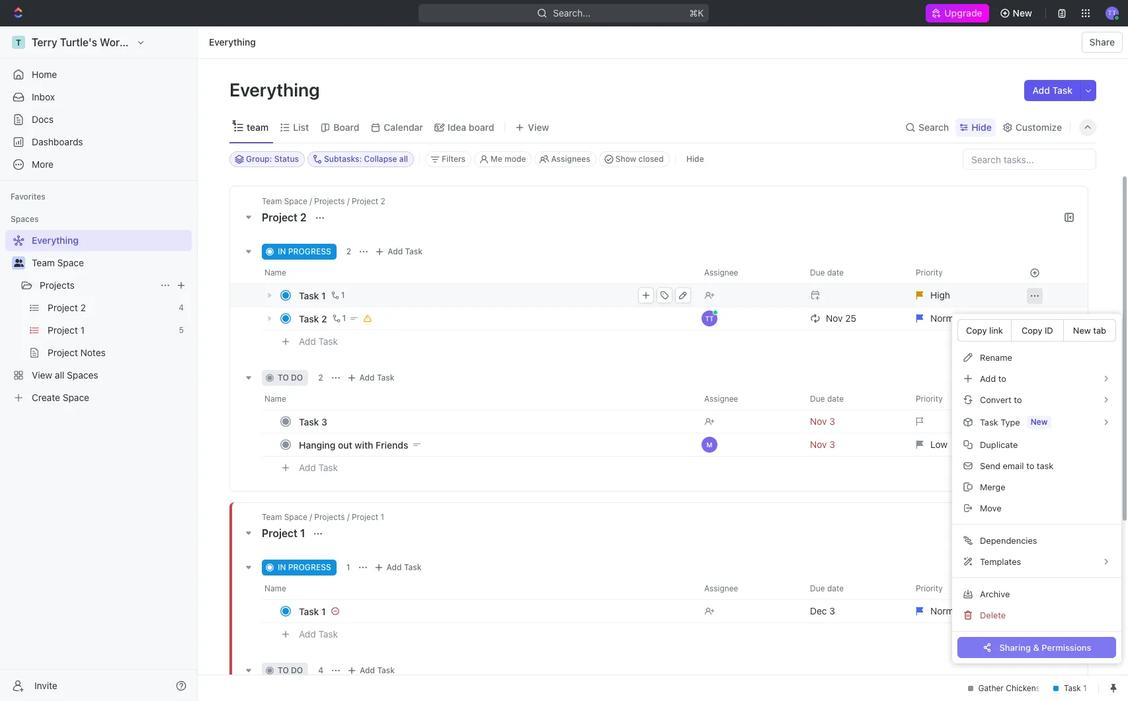Task type: describe. For each thing, give the bounding box(es) containing it.
assignees button
[[535, 151, 596, 167]]

dashboards
[[32, 136, 83, 147]]

hide inside button
[[686, 154, 704, 164]]

new button
[[994, 3, 1040, 24]]

hide button
[[681, 151, 709, 167]]

idea board link
[[445, 118, 494, 137]]

‎task 1
[[299, 606, 326, 617]]

copy link
[[966, 325, 1003, 336]]

search
[[919, 121, 949, 133]]

type
[[1001, 417, 1020, 428]]

customize button
[[998, 118, 1066, 137]]

docs
[[32, 114, 54, 125]]

calendar
[[384, 121, 423, 133]]

move link
[[958, 498, 1116, 519]]

email
[[1003, 461, 1024, 471]]

projects link
[[40, 275, 155, 296]]

with
[[355, 439, 373, 451]]

project 2
[[262, 212, 309, 224]]

‎task
[[299, 606, 319, 617]]

upgrade
[[945, 7, 982, 19]]

customize
[[1016, 121, 1062, 133]]

copy for copy link
[[966, 325, 987, 336]]

archive
[[980, 589, 1010, 599]]

archive link
[[958, 584, 1116, 605]]

progress for project 2
[[288, 247, 331, 257]]

task 2
[[299, 313, 327, 324]]

team
[[32, 257, 55, 268]]

idea board
[[448, 121, 494, 133]]

do for 2
[[291, 373, 303, 383]]

permissions
[[1042, 642, 1092, 653]]

convert to button
[[958, 390, 1116, 411]]

rename link
[[958, 347, 1116, 368]]

tree inside sidebar navigation
[[5, 230, 192, 409]]

id
[[1045, 325, 1053, 336]]

project for project 1
[[262, 528, 298, 540]]

task
[[1037, 461, 1054, 471]]

inbox
[[32, 91, 55, 103]]

1 button for 1
[[328, 289, 347, 302]]

share
[[1090, 36, 1115, 48]]

add to
[[980, 373, 1006, 384]]

idea
[[448, 121, 466, 133]]

dependencies link
[[958, 530, 1116, 552]]

in for 2
[[278, 247, 286, 257]]

home link
[[5, 64, 192, 85]]

list
[[293, 121, 309, 133]]

everything link
[[206, 34, 259, 50]]

task 3
[[299, 416, 327, 428]]

user group image
[[14, 259, 23, 267]]

1 vertical spatial everything
[[229, 79, 324, 101]]

share button
[[1082, 32, 1123, 53]]

sharing & permissions link
[[958, 638, 1116, 659]]

hide button
[[956, 118, 996, 137]]

favorites button
[[5, 189, 51, 205]]

dependencies
[[980, 535, 1037, 546]]

spaces
[[11, 214, 39, 224]]

delete
[[980, 610, 1006, 621]]

link
[[989, 325, 1003, 336]]

team space
[[32, 257, 84, 268]]

send email to task
[[980, 461, 1054, 471]]

task type
[[980, 417, 1020, 428]]

3
[[321, 416, 327, 428]]

templates
[[980, 557, 1021, 567]]

0 vertical spatial everything
[[209, 36, 256, 48]]

copy for copy id
[[1022, 325, 1043, 336]]

team link
[[244, 118, 269, 137]]

move
[[980, 503, 1002, 514]]

copy id button
[[1011, 319, 1064, 342]]

project for project 2
[[262, 212, 298, 224]]

&
[[1033, 642, 1040, 653]]

home
[[32, 69, 57, 80]]

‎task 1 link
[[296, 602, 694, 621]]

add to link
[[958, 368, 1116, 390]]

invite
[[34, 680, 57, 691]]

new for tab
[[1073, 325, 1091, 336]]

new tab
[[1073, 325, 1106, 336]]

⌘k
[[690, 7, 704, 19]]

assignees
[[551, 154, 590, 164]]

duplicate link
[[958, 434, 1116, 456]]

templates button
[[958, 552, 1116, 573]]

dashboards link
[[5, 132, 192, 153]]

space
[[57, 257, 84, 268]]

hanging out with friends
[[299, 439, 408, 451]]

docs link
[[5, 109, 192, 130]]

sharing
[[1000, 642, 1031, 653]]

board
[[469, 121, 494, 133]]

duplicate
[[980, 439, 1018, 450]]



Task type: locate. For each thing, give the bounding box(es) containing it.
0 vertical spatial hide
[[972, 121, 992, 133]]

team space link
[[32, 253, 189, 274]]

projects
[[40, 280, 75, 291]]

1 vertical spatial hide
[[686, 154, 704, 164]]

copy inside button
[[1022, 325, 1043, 336]]

search...
[[553, 7, 591, 19]]

rename
[[980, 352, 1012, 363]]

1 to do from the top
[[278, 373, 303, 383]]

0 vertical spatial do
[[291, 373, 303, 383]]

sharing & permissions
[[1000, 642, 1092, 653]]

to do up task 3
[[278, 373, 303, 383]]

new for the "new" button
[[1013, 7, 1032, 19]]

progress
[[288, 247, 331, 257], [288, 563, 331, 573]]

1 in progress from the top
[[278, 247, 331, 257]]

move button
[[958, 498, 1116, 519]]

new left tab
[[1073, 325, 1091, 336]]

tree
[[5, 230, 192, 409]]

1 vertical spatial new
[[1073, 325, 1091, 336]]

inbox link
[[5, 87, 192, 108]]

1 vertical spatial in progress
[[278, 563, 331, 573]]

hanging out with friends link
[[296, 435, 694, 455]]

task
[[1053, 85, 1073, 96], [405, 247, 423, 257], [299, 290, 319, 301], [299, 313, 319, 324], [318, 336, 338, 347], [377, 373, 394, 383], [299, 416, 319, 428], [980, 417, 998, 428], [318, 462, 338, 473], [404, 563, 422, 573], [318, 629, 338, 640], [377, 666, 395, 676]]

Search tasks... text field
[[964, 149, 1096, 169]]

favorites
[[11, 192, 45, 202]]

add task
[[1033, 85, 1073, 96], [388, 247, 423, 257], [299, 336, 338, 347], [359, 373, 394, 383], [299, 462, 338, 473], [387, 563, 422, 573], [299, 629, 338, 640], [360, 666, 395, 676]]

0 vertical spatial in progress
[[278, 247, 331, 257]]

to
[[278, 373, 289, 383], [998, 373, 1006, 384], [1014, 394, 1022, 405], [1026, 461, 1035, 471], [278, 666, 289, 676]]

1 project from the top
[[262, 212, 298, 224]]

add
[[1033, 85, 1050, 96], [388, 247, 403, 257], [299, 336, 316, 347], [359, 373, 375, 383], [980, 373, 996, 384], [299, 462, 316, 473], [387, 563, 402, 573], [299, 629, 316, 640], [360, 666, 375, 676]]

merge link
[[958, 477, 1116, 498]]

0 vertical spatial new
[[1013, 7, 1032, 19]]

progress down project 2
[[288, 247, 331, 257]]

convert to link
[[958, 390, 1116, 411]]

convert
[[980, 394, 1012, 405]]

templates link
[[958, 552, 1116, 573]]

1 vertical spatial progress
[[288, 563, 331, 573]]

0 horizontal spatial hide
[[686, 154, 704, 164]]

do left 4
[[291, 666, 303, 676]]

task 3 link
[[296, 412, 694, 432]]

1 horizontal spatial copy
[[1022, 325, 1043, 336]]

in
[[278, 247, 286, 257], [278, 563, 286, 573]]

do for 4
[[291, 666, 303, 676]]

friends
[[376, 439, 408, 451]]

1 progress from the top
[[288, 247, 331, 257]]

0 vertical spatial 1 button
[[328, 289, 347, 302]]

in progress
[[278, 247, 331, 257], [278, 563, 331, 573]]

1 button for 2
[[330, 312, 348, 325]]

2 do from the top
[[291, 666, 303, 676]]

in progress for 1
[[278, 563, 331, 573]]

in for 1
[[278, 563, 286, 573]]

2 progress from the top
[[288, 563, 331, 573]]

2 copy from the left
[[1022, 325, 1043, 336]]

1 in from the top
[[278, 247, 286, 257]]

in down project 2
[[278, 247, 286, 257]]

0 horizontal spatial copy
[[966, 325, 987, 336]]

0 vertical spatial to do
[[278, 373, 303, 383]]

1 vertical spatial project
[[262, 528, 298, 540]]

1 button right task 1
[[328, 289, 347, 302]]

new
[[1013, 7, 1032, 19], [1073, 325, 1091, 336], [1031, 417, 1048, 427]]

1 vertical spatial do
[[291, 666, 303, 676]]

list link
[[290, 118, 309, 137]]

new right upgrade
[[1013, 7, 1032, 19]]

add task button
[[1025, 80, 1081, 101], [372, 244, 428, 260], [293, 334, 343, 350], [344, 370, 400, 386], [293, 460, 343, 476], [371, 560, 427, 576], [293, 627, 343, 643], [344, 663, 400, 679]]

1 button right 'task 2'
[[330, 312, 348, 325]]

out
[[338, 439, 352, 451]]

1 vertical spatial 1 button
[[330, 312, 348, 325]]

new inside new tab link
[[1073, 325, 1091, 336]]

to do
[[278, 373, 303, 383], [278, 666, 303, 676]]

in progress down project 2
[[278, 247, 331, 257]]

copy link button
[[958, 319, 1012, 342]]

2
[[300, 212, 307, 224], [346, 247, 351, 257], [321, 313, 327, 324], [318, 373, 323, 383]]

tab
[[1093, 325, 1106, 336]]

copy left id
[[1022, 325, 1043, 336]]

hanging
[[299, 439, 336, 451]]

2 to do from the top
[[278, 666, 303, 676]]

do up task 3
[[291, 373, 303, 383]]

add to button
[[958, 368, 1116, 390]]

to do for 4
[[278, 666, 303, 676]]

in progress down project 1 on the left of page
[[278, 563, 331, 573]]

progress for project 1
[[288, 563, 331, 573]]

1 vertical spatial to do
[[278, 666, 303, 676]]

to inside the send email to task link
[[1026, 461, 1035, 471]]

0 vertical spatial in
[[278, 247, 286, 257]]

merge
[[980, 482, 1006, 492]]

0 vertical spatial project
[[262, 212, 298, 224]]

hide
[[972, 121, 992, 133], [686, 154, 704, 164]]

do
[[291, 373, 303, 383], [291, 666, 303, 676]]

delete link
[[958, 605, 1116, 626]]

board link
[[331, 118, 359, 137]]

4
[[318, 666, 323, 676]]

1 horizontal spatial hide
[[972, 121, 992, 133]]

tree containing team space
[[5, 230, 192, 409]]

1 button
[[328, 289, 347, 302], [330, 312, 348, 325]]

sidebar navigation
[[0, 26, 198, 702]]

project
[[262, 212, 298, 224], [262, 528, 298, 540]]

2 project from the top
[[262, 528, 298, 540]]

new inside button
[[1013, 7, 1032, 19]]

1 vertical spatial in
[[278, 563, 286, 573]]

1 copy from the left
[[966, 325, 987, 336]]

send
[[980, 461, 1001, 471]]

add inside dropdown button
[[980, 373, 996, 384]]

0 vertical spatial progress
[[288, 247, 331, 257]]

new down "convert to" dropdown button
[[1031, 417, 1048, 427]]

to inside convert to link
[[1014, 394, 1022, 405]]

copy
[[966, 325, 987, 336], [1022, 325, 1043, 336]]

hide inside dropdown button
[[972, 121, 992, 133]]

project 1
[[262, 528, 308, 540]]

in down project 1 on the left of page
[[278, 563, 286, 573]]

to do left 4
[[278, 666, 303, 676]]

2 in from the top
[[278, 563, 286, 573]]

progress down project 1 on the left of page
[[288, 563, 331, 573]]

2 vertical spatial new
[[1031, 417, 1048, 427]]

task 1
[[299, 290, 326, 301]]

copy id
[[1022, 325, 1053, 336]]

upgrade link
[[926, 4, 989, 22]]

new tab link
[[1063, 319, 1116, 342]]

copy inside 'button'
[[966, 325, 987, 336]]

convert to
[[980, 394, 1022, 405]]

to do for 2
[[278, 373, 303, 383]]

2 in progress from the top
[[278, 563, 331, 573]]

to inside the add to link
[[998, 373, 1006, 384]]

copy left "link"
[[966, 325, 987, 336]]

1 do from the top
[[291, 373, 303, 383]]

in progress for 2
[[278, 247, 331, 257]]

1
[[321, 290, 326, 301], [341, 290, 345, 300], [342, 313, 346, 323], [300, 528, 305, 540], [346, 563, 350, 573], [321, 606, 326, 617]]

send email to task link
[[958, 456, 1116, 477]]



Task type: vqa. For each thing, say whether or not it's contained in the screenshot.
Bob'S Workspace, , 'element'
no



